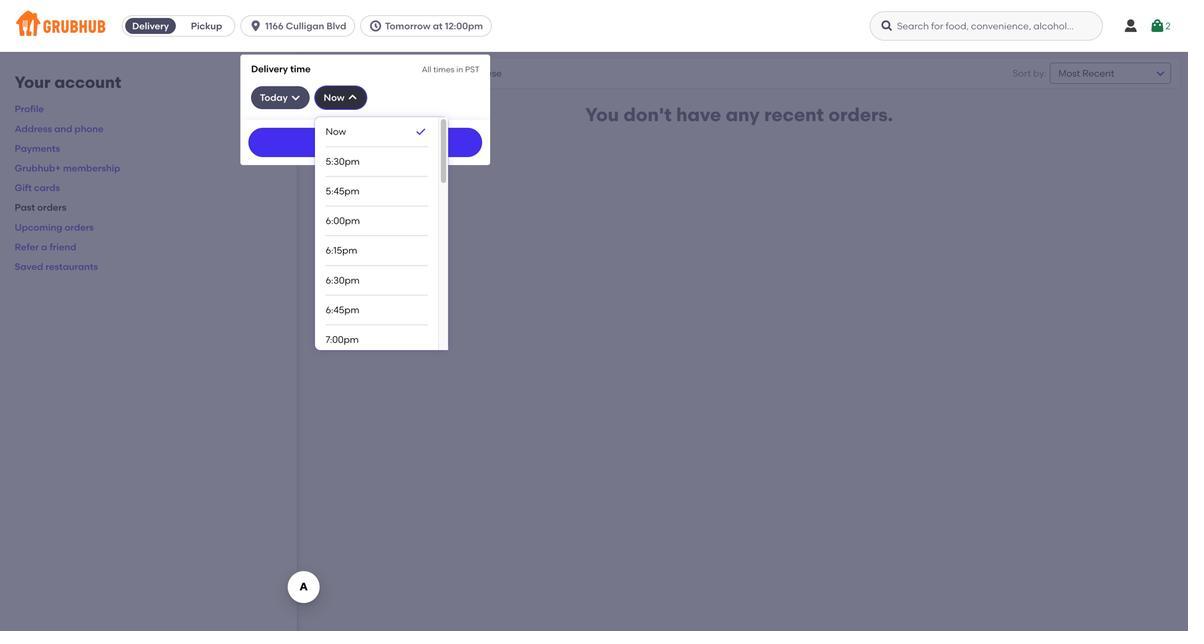 Task type: vqa. For each thing, say whether or not it's contained in the screenshot.
Quantity
no



Task type: describe. For each thing, give the bounding box(es) containing it.
at
[[433, 20, 443, 32]]

2
[[1166, 20, 1171, 32]]

tomorrow at 12:00pm
[[385, 20, 483, 32]]

6:30pm
[[326, 275, 360, 286]]

1166 culligan blvd button
[[241, 15, 360, 37]]

all times in pst
[[422, 65, 480, 74]]

saved restaurants link
[[15, 261, 98, 272]]

main navigation navigation
[[0, 0, 1189, 632]]

1166
[[265, 20, 284, 32]]

restaurants
[[372, 66, 427, 78]]

payments
[[15, 143, 60, 154]]

refer
[[15, 241, 39, 253]]

time
[[290, 63, 311, 75]]

grubhub+ membership link
[[15, 163, 120, 174]]

culligan
[[286, 20, 324, 32]]

restaurants button
[[361, 63, 438, 83]]

orders for upcoming orders
[[65, 222, 94, 233]]

delivery time
[[251, 63, 311, 75]]

have
[[676, 104, 722, 126]]

2 button
[[1150, 14, 1171, 38]]

update
[[351, 137, 380, 147]]

your
[[15, 73, 51, 92]]

account
[[54, 73, 121, 92]]

blvd
[[327, 20, 346, 32]]

delivery button
[[123, 15, 179, 37]]

past
[[15, 202, 35, 213]]

12:00pm
[[445, 20, 483, 32]]

refer a friend link
[[15, 241, 76, 253]]

0 vertical spatial now
[[324, 92, 345, 103]]

recent
[[764, 104, 824, 126]]

by:
[[1034, 68, 1047, 79]]

membership
[[63, 163, 120, 174]]

check icon image
[[414, 125, 428, 138]]

5:30pm
[[326, 156, 360, 167]]

and
[[54, 123, 72, 134]]

pickup
[[191, 20, 222, 32]]

your account
[[15, 73, 121, 92]]

any
[[726, 104, 760, 126]]

sort by:
[[1013, 68, 1047, 79]]

a
[[41, 241, 47, 253]]

friend
[[50, 241, 76, 253]]

address and phone link
[[15, 123, 103, 134]]

gift cards link
[[15, 182, 60, 194]]

saved restaurants
[[15, 261, 98, 272]]

address and phone
[[15, 123, 103, 134]]

delivery for delivery
[[132, 20, 169, 32]]

refer a friend
[[15, 241, 76, 253]]

phone
[[75, 123, 103, 134]]

pst
[[465, 65, 480, 74]]



Task type: locate. For each thing, give the bounding box(es) containing it.
0 horizontal spatial delivery
[[132, 20, 169, 32]]

delivery up today
[[251, 63, 288, 75]]

past orders link
[[15, 202, 66, 213]]

grubhub+ membership
[[15, 163, 120, 174]]

times
[[433, 65, 455, 74]]

1 horizontal spatial svg image
[[369, 19, 382, 33]]

1 vertical spatial now
[[326, 126, 346, 137]]

today
[[260, 92, 288, 103]]

orders up upcoming orders link on the top
[[37, 202, 66, 213]]

7:00pm
[[326, 334, 359, 345]]

all
[[422, 65, 432, 74]]

profile
[[15, 103, 44, 115]]

5:45pm
[[326, 186, 360, 197]]

list box
[[326, 117, 428, 632]]

1 vertical spatial orders
[[65, 222, 94, 233]]

payments link
[[15, 143, 60, 154]]

1166 culligan blvd
[[265, 20, 346, 32]]

orders for past orders
[[37, 202, 66, 213]]

orders up friend
[[65, 222, 94, 233]]

in
[[457, 65, 463, 74]]

tomorrow at 12:00pm button
[[360, 15, 497, 37]]

restaurants
[[45, 261, 98, 272]]

delivery inside button
[[132, 20, 169, 32]]

tomorrow
[[385, 20, 431, 32]]

orders
[[37, 202, 66, 213], [65, 222, 94, 233]]

upcoming
[[15, 222, 62, 233]]

orders.
[[829, 104, 893, 126]]

list box containing now
[[326, 117, 428, 632]]

svg image
[[249, 19, 263, 33], [369, 19, 382, 33]]

svg image inside 2 button
[[1150, 18, 1166, 34]]

svg image left 1166
[[249, 19, 263, 33]]

gift cards
[[15, 182, 60, 194]]

6:15pm
[[326, 245, 357, 256]]

1 svg image from the left
[[249, 19, 263, 33]]

1 horizontal spatial delivery
[[251, 63, 288, 75]]

svg image
[[1150, 18, 1166, 34], [881, 19, 894, 33], [438, 65, 454, 81], [291, 92, 301, 103], [347, 92, 358, 103]]

1 vertical spatial delivery
[[251, 63, 288, 75]]

6:00pm
[[326, 215, 360, 227]]

delivery left pickup
[[132, 20, 169, 32]]

delivery
[[132, 20, 169, 32], [251, 63, 288, 75]]

6:45pm
[[326, 304, 360, 316]]

upcoming orders
[[15, 222, 94, 233]]

upcoming orders link
[[15, 222, 94, 233]]

you
[[586, 104, 619, 126]]

now option
[[326, 117, 428, 147]]

saved
[[15, 261, 43, 272]]

svg image inside "tomorrow at 12:00pm" button
[[369, 19, 382, 33]]

0 horizontal spatial svg image
[[249, 19, 263, 33]]

pickup button
[[179, 15, 235, 37]]

svg image inside 1166 culligan blvd button
[[249, 19, 263, 33]]

profile link
[[15, 103, 44, 115]]

grubhub+
[[15, 163, 61, 174]]

svg image left tomorrow
[[369, 19, 382, 33]]

0 vertical spatial orders
[[37, 202, 66, 213]]

sort
[[1013, 68, 1031, 79]]

2 svg image from the left
[[369, 19, 382, 33]]

delivery for delivery time
[[251, 63, 288, 75]]

cards
[[34, 182, 60, 194]]

address
[[15, 123, 52, 134]]

you don't have any recent orders.
[[586, 104, 893, 126]]

svg image for 1166 culligan blvd
[[249, 19, 263, 33]]

svg image for tomorrow at 12:00pm
[[369, 19, 382, 33]]

list box inside main navigation navigation
[[326, 117, 428, 632]]

now
[[324, 92, 345, 103], [326, 126, 346, 137]]

past orders
[[15, 202, 66, 213]]

update button
[[249, 128, 482, 157]]

gift
[[15, 182, 32, 194]]

now inside option
[[326, 126, 346, 137]]

0 vertical spatial delivery
[[132, 20, 169, 32]]

now up update button
[[324, 92, 345, 103]]

don't
[[624, 104, 672, 126]]

now up 5:30pm
[[326, 126, 346, 137]]



